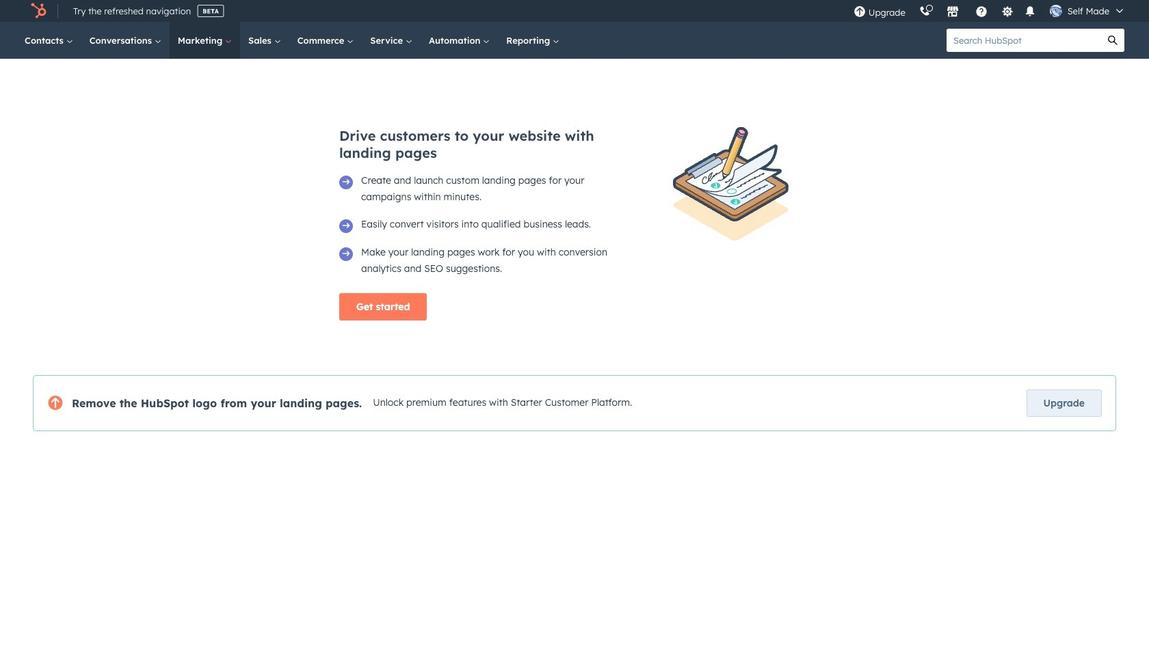 Task type: describe. For each thing, give the bounding box(es) containing it.
Search HubSpot search field
[[947, 29, 1101, 52]]



Task type: locate. For each thing, give the bounding box(es) containing it.
ruby anderson image
[[1050, 5, 1062, 17]]

marketplaces image
[[947, 6, 959, 18]]

menu
[[847, 0, 1133, 22]]



Task type: vqa. For each thing, say whether or not it's contained in the screenshot.
Chat conversation totals by URL element
no



